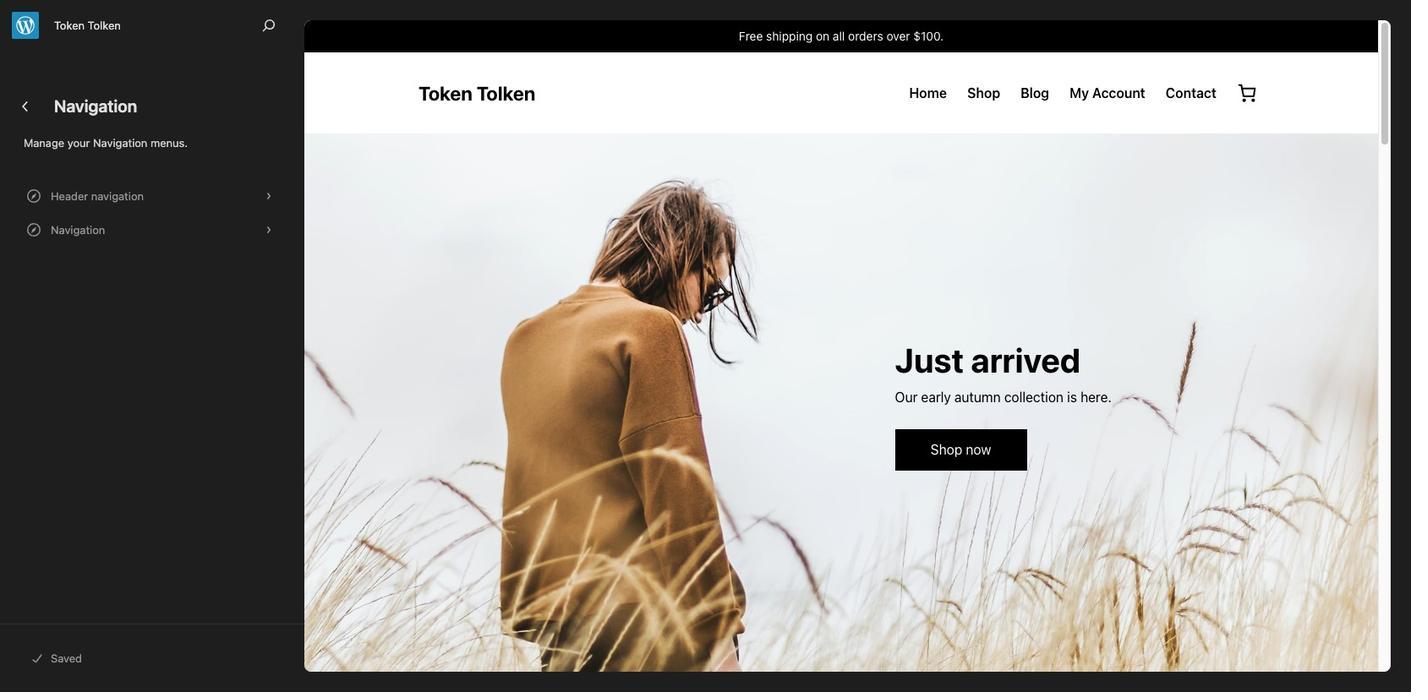 Task type: locate. For each thing, give the bounding box(es) containing it.
navigation
[[91, 189, 144, 202]]

navigation right 'your'
[[93, 136, 147, 150]]

navigation down header
[[51, 223, 105, 236]]

2 vertical spatial navigation
[[51, 223, 105, 236]]

manage your navigation menus.
[[24, 136, 188, 150]]

navigation up manage your navigation menus.
[[54, 96, 137, 116]]

site icon image
[[12, 11, 39, 38]]

menus.
[[150, 136, 188, 150]]

saved
[[51, 652, 82, 665]]

list
[[10, 179, 284, 246]]

token
[[54, 19, 85, 32]]

token tolken
[[54, 19, 121, 32]]

list containing header navigation
[[10, 179, 284, 246]]

tolken
[[88, 19, 121, 32]]

navigation inside button
[[51, 223, 105, 236]]

navigation
[[54, 96, 137, 116], [93, 136, 147, 150], [51, 223, 105, 236]]

1 vertical spatial navigation
[[93, 136, 147, 150]]



Task type: vqa. For each thing, say whether or not it's contained in the screenshot.
the woocommerce placeholder image
no



Task type: describe. For each thing, give the bounding box(es) containing it.
header navigation
[[51, 189, 144, 202]]

header navigation button
[[10, 179, 284, 213]]

header
[[51, 189, 88, 202]]

open command palette image
[[259, 15, 279, 36]]

navigation button
[[10, 213, 284, 246]]

manage
[[24, 136, 64, 150]]

saved button
[[20, 642, 284, 676]]

your
[[67, 136, 90, 150]]

back image
[[15, 96, 36, 117]]

0 vertical spatial navigation
[[54, 96, 137, 116]]



